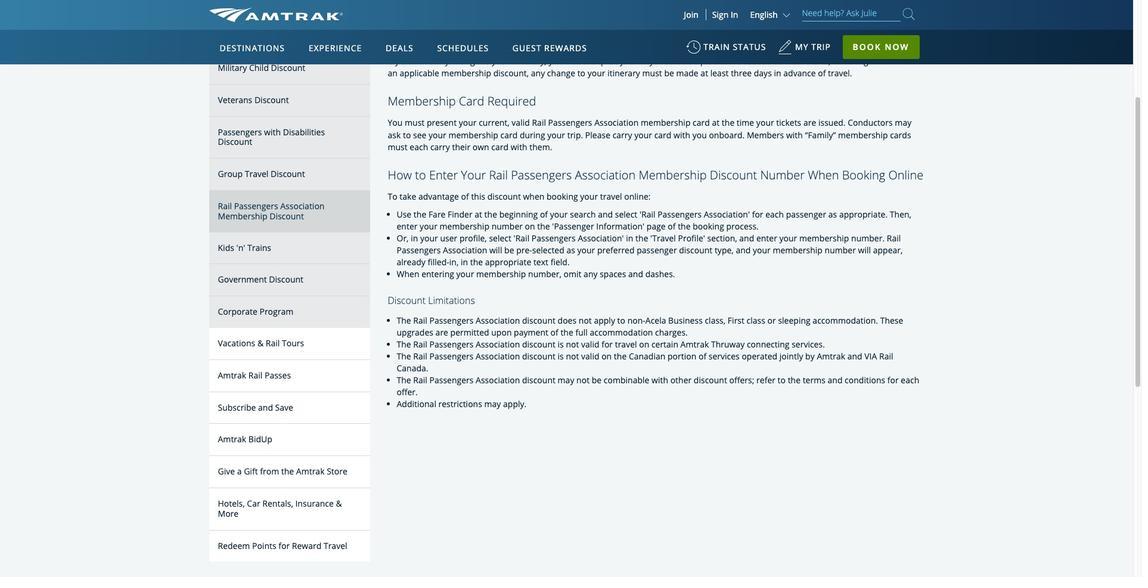 Task type: locate. For each thing, give the bounding box(es) containing it.
1 vertical spatial travel.
[[828, 68, 852, 79]]

onboard.
[[709, 129, 745, 140]]

will up appropriate on the top left
[[489, 244, 502, 256]]

an
[[388, 68, 398, 79]]

2 vertical spatial travel
[[615, 339, 637, 350]]

with left "other"
[[652, 375, 668, 386]]

1 vertical spatial days
[[754, 68, 772, 79]]

rail inside you must present your current, valid rail passengers association membership card at the time your tickets are issued. conductors may ask to see your membership card during your trip. please carry your card with you onboard. members with "family" membership cards must each carry their own card with them.
[[532, 117, 546, 128]]

association'
[[704, 208, 750, 220], [578, 232, 624, 244]]

to left "take"
[[388, 191, 398, 202]]

discount,
[[539, 26, 575, 37], [494, 68, 529, 79]]

discount inside if you make any change to your itinerary, you must re-qualify for any membership discount used. this means that, to be eligible to receive an applicable membership discount, any change to your itinerary must be made at least three days in advance of travel.
[[708, 56, 741, 67]]

0 horizontal spatial tickets
[[657, 26, 682, 37]]

these
[[881, 315, 904, 326]]

process.
[[727, 220, 759, 232]]

give
[[218, 466, 235, 477]]

& right vacations at left
[[258, 337, 264, 349]]

refer
[[757, 375, 776, 386]]

2 horizontal spatial tickets
[[777, 117, 802, 128]]

1 vertical spatial select
[[489, 232, 512, 244]]

give a gift from the amtrak store link
[[209, 456, 370, 488]]

rewards
[[544, 42, 587, 54]]

travel right group
[[245, 168, 269, 180]]

0 horizontal spatial carry
[[430, 141, 450, 152]]

0 vertical spatial valid
[[512, 117, 530, 128]]

1 horizontal spatial carry
[[613, 129, 632, 140]]

payment
[[514, 327, 549, 338]]

three inside to use the rail passengers association discount, you must book your tickets (including tickets for travel on unreserved trains) at least three days in advance of travel.
[[388, 38, 409, 49]]

enter down use
[[397, 220, 418, 232]]

0 horizontal spatial days
[[411, 38, 429, 49]]

0 horizontal spatial 'rail
[[514, 232, 530, 244]]

1 to from the top
[[388, 26, 398, 37]]

0 horizontal spatial least
[[711, 68, 729, 79]]

be left combinable
[[592, 375, 602, 386]]

my
[[795, 41, 809, 52]]

2 horizontal spatial each
[[901, 375, 920, 386]]

with inside passengers with disabilities discount
[[264, 126, 281, 137]]

0 horizontal spatial travel.
[[485, 38, 509, 49]]

0 horizontal spatial will
[[489, 244, 502, 256]]

1 horizontal spatial will
[[858, 244, 871, 256]]

association' up preferred
[[578, 232, 624, 244]]

destinations
[[220, 42, 285, 54]]

amtrak image
[[209, 8, 343, 22]]

0 vertical spatial select
[[615, 208, 638, 220]]

0 horizontal spatial travel
[[245, 168, 269, 180]]

0 vertical spatial may
[[895, 117, 912, 128]]

government
[[218, 274, 267, 285]]

you inside you must present your current, valid rail passengers association membership card at the time your tickets are issued. conductors may ask to see your membership card during your trip. please carry your card with you onboard. members with "family" membership cards must each carry their own card with them.
[[693, 129, 707, 140]]

make
[[412, 56, 433, 67]]

banner
[[0, 0, 1134, 275]]

1 vertical spatial change
[[547, 68, 575, 79]]

the up offer.
[[397, 375, 411, 386]]

1 vertical spatial to
[[388, 191, 398, 202]]

0 vertical spatial each
[[410, 141, 428, 152]]

1 vertical spatial discount,
[[494, 68, 529, 79]]

save
[[275, 402, 293, 413]]

appropriate
[[485, 256, 531, 268]]

1 vertical spatial membership
[[639, 167, 707, 183]]

1 horizontal spatial as
[[829, 208, 837, 220]]

and right terms
[[828, 375, 843, 386]]

0 horizontal spatial association'
[[578, 232, 624, 244]]

your
[[637, 26, 655, 37], [492, 56, 510, 67], [588, 68, 606, 79], [459, 117, 477, 128], [757, 117, 774, 128], [429, 129, 447, 140], [548, 129, 565, 140], [635, 129, 652, 140], [580, 191, 598, 202], [550, 208, 568, 220], [420, 220, 438, 232], [420, 232, 438, 244], [780, 232, 797, 244], [577, 244, 595, 256], [753, 244, 771, 256], [456, 268, 474, 279]]

text
[[534, 256, 549, 268]]

on up canadian
[[639, 339, 650, 350]]

enter
[[429, 167, 458, 183]]

at inside to use the rail passengers association discount, you must book your tickets (including tickets for travel on unreserved trains) at least three days in advance of travel.
[[875, 26, 883, 37]]

bidup
[[249, 434, 272, 445]]

rail down upgrades
[[413, 339, 427, 350]]

rail left tours
[[266, 337, 280, 349]]

0 vertical spatial travel.
[[485, 38, 509, 49]]

with inside the rail passengers association discount does not apply to non-acela business class, first class or sleeping accommodation. these upgrades are permitted upon payment of the full accommodation charges. the rail passengers association discount is not valid for travel on certain amtrak thruway connecting services. the rail passengers association discount is not valid on the canadian portion of services operated jointly by amtrak and via rail canada. the rail passengers association discount may not be combinable with other discount offers; refer to the terms and conditions for each offer. additional restrictions may apply.
[[652, 375, 668, 386]]

user
[[440, 232, 458, 244]]

0 horizontal spatial passenger
[[637, 244, 677, 256]]

1 horizontal spatial days
[[754, 68, 772, 79]]

2 is from the top
[[558, 351, 564, 362]]

&
[[258, 337, 264, 349], [336, 498, 342, 509]]

days inside if you make any change to your itinerary, you must re-qualify for any membership discount used. this means that, to be eligible to receive an applicable membership discount, any change to your itinerary must be made at least three days in advance of travel.
[[754, 68, 772, 79]]

of inside if you make any change to your itinerary, you must re-qualify for any membership discount used. this means that, to be eligible to receive an applicable membership discount, any change to your itinerary must be made at least three days in advance of travel.
[[818, 68, 826, 79]]

travel. down that, on the right top
[[828, 68, 852, 79]]

0 horizontal spatial three
[[388, 38, 409, 49]]

at right made
[[701, 68, 708, 79]]

profile'
[[678, 232, 705, 244]]

membership up online:
[[639, 167, 707, 183]]

association inside to use the rail passengers association discount, you must book your tickets (including tickets for travel on unreserved trains) at least three days in advance of travel.
[[493, 26, 537, 37]]

1 vertical spatial may
[[558, 375, 574, 386]]

their
[[452, 141, 471, 152]]

any inside use the fare finder at the beginning of your search and select 'rail passengers association' for each passenger as appropriate. then, enter your membership number on the 'passenger information' page of the booking process. or, in your user profile, select 'rail passengers association' in the 'travel profile' section, and enter your membership number. rail passengers association will be pre-selected as your preferred passenger discount type, and your membership number will appear, already filled-in, in the appropriate text field. when entering your membership number, omit any spaces and dashes.
[[584, 268, 598, 279]]

discount, up guest rewards
[[539, 26, 575, 37]]

0 vertical spatial is
[[558, 339, 564, 350]]

corporate program
[[218, 306, 294, 317]]

1 is from the top
[[558, 339, 564, 350]]

passengers inside rail passengers association membership discount
[[234, 200, 278, 212]]

to inside to use the rail passengers association discount, you must book your tickets (including tickets for travel on unreserved trains) at least three days in advance of travel.
[[388, 26, 398, 37]]

passengers inside to use the rail passengers association discount, you must book your tickets (including tickets for travel on unreserved trains) at least three days in advance of travel.
[[447, 26, 491, 37]]

profile,
[[460, 232, 487, 244]]

at
[[875, 26, 883, 37], [701, 68, 708, 79], [712, 117, 720, 128], [475, 208, 482, 220]]

are up the "family"
[[804, 117, 816, 128]]

time
[[737, 117, 754, 128]]

of down does
[[551, 327, 559, 338]]

must left the "book"
[[594, 26, 613, 37]]

book
[[853, 41, 882, 52]]

are
[[804, 117, 816, 128], [436, 327, 448, 338]]

change down must re- on the top of the page
[[547, 68, 575, 79]]

travel inside the rail passengers association discount does not apply to non-acela business class, first class or sleeping accommodation. these upgrades are permitted upon payment of the full accommodation charges. the rail passengers association discount is not valid for travel on certain amtrak thruway connecting services. the rail passengers association discount is not valid on the canadian portion of services operated jointly by amtrak and via rail canada. the rail passengers association discount may not be combinable with other discount offers; refer to the terms and conditions for each offer. additional restrictions may apply.
[[615, 339, 637, 350]]

travel. inside to use the rail passengers association discount, you must book your tickets (including tickets for travel on unreserved trains) at least three days in advance of travel.
[[485, 38, 509, 49]]

1 horizontal spatial &
[[336, 498, 342, 509]]

0 vertical spatial booking
[[547, 191, 578, 202]]

or
[[768, 315, 776, 326]]

discount, inside to use the rail passengers association discount, you must book your tickets (including tickets for travel on unreserved trains) at least three days in advance of travel.
[[539, 26, 575, 37]]

1 vertical spatial valid
[[581, 339, 600, 350]]

the down upgrades
[[397, 339, 411, 350]]

discount, inside if you make any change to your itinerary, you must re-qualify for any membership discount used. this means that, to be eligible to receive an applicable membership discount, any change to your itinerary must be made at least three days in advance of travel.
[[494, 68, 529, 79]]

for up process.
[[752, 208, 764, 220]]

passenger
[[786, 208, 827, 220], [637, 244, 677, 256]]

4 the from the top
[[397, 375, 411, 386]]

1 horizontal spatial booking
[[693, 220, 724, 232]]

membership up 'n'
[[218, 210, 267, 222]]

1 horizontal spatial association'
[[704, 208, 750, 220]]

1 horizontal spatial travel
[[324, 540, 347, 551]]

tickets up train status
[[725, 26, 750, 37]]

tickets down join button
[[657, 26, 682, 37]]

membership
[[388, 93, 456, 109], [639, 167, 707, 183], [218, 210, 267, 222]]

sign
[[712, 9, 729, 20]]

and up 'information''
[[598, 208, 613, 220]]

program
[[260, 306, 294, 317]]

must right itinerary in the right top of the page
[[643, 68, 662, 79]]

of left this
[[461, 191, 469, 202]]

'rail up page at the right top
[[640, 208, 656, 220]]

in inside to use the rail passengers association discount, you must book your tickets (including tickets for travel on unreserved trains) at least three days in advance of travel.
[[431, 38, 438, 49]]

each inside you must present your current, valid rail passengers association membership card at the time your tickets are issued. conductors may ask to see your membership card during your trip. please carry your card with you onboard. members with "family" membership cards must each carry their own card with them.
[[410, 141, 428, 152]]

1 horizontal spatial advance
[[784, 68, 816, 79]]

business
[[669, 315, 703, 326]]

1 horizontal spatial each
[[766, 208, 784, 220]]

1 vertical spatial booking
[[693, 220, 724, 232]]

membership
[[656, 56, 706, 67], [442, 68, 491, 79], [641, 117, 691, 128], [449, 129, 498, 140], [838, 129, 888, 140], [440, 220, 490, 232], [800, 232, 849, 244], [773, 244, 823, 256], [476, 268, 526, 279]]

2 horizontal spatial may
[[895, 117, 912, 128]]

purchase
[[494, 2, 544, 18]]

0 vertical spatial membership
[[388, 93, 456, 109]]

application
[[253, 100, 540, 266]]

issued.
[[819, 117, 846, 128]]

0 vertical spatial &
[[258, 337, 264, 349]]

trains)
[[848, 26, 873, 37]]

be up appropriate on the top left
[[504, 244, 514, 256]]

travel.
[[485, 38, 509, 49], [828, 68, 852, 79]]

carry left their
[[430, 141, 450, 152]]

'rail up pre-
[[514, 232, 530, 244]]

used.
[[743, 56, 765, 67]]

jointly
[[780, 351, 803, 362]]

travel left online:
[[600, 191, 622, 202]]

to right how
[[415, 167, 426, 183]]

unreserved
[[802, 26, 846, 37]]

1 vertical spatial &
[[336, 498, 342, 509]]

2 to from the top
[[388, 191, 398, 202]]

valid
[[512, 117, 530, 128], [581, 339, 600, 350], [581, 351, 600, 362]]

1 horizontal spatial travel.
[[828, 68, 852, 79]]

association' up process.
[[704, 208, 750, 220]]

trip.
[[567, 129, 583, 140]]

the rail passengers association discount does not apply to non-acela business class, first class or sleeping accommodation. these upgrades are permitted upon payment of the full accommodation charges. the rail passengers association discount is not valid for travel on certain amtrak thruway connecting services. the rail passengers association discount is not valid on the canadian portion of services operated jointly by amtrak and via rail canada. the rail passengers association discount may not be combinable with other discount offers; refer to the terms and conditions for each offer. additional restrictions may apply.
[[397, 315, 920, 410]]

you inside to use the rail passengers association discount, you must book your tickets (including tickets for travel on unreserved trains) at least three days in advance of travel.
[[577, 26, 591, 37]]

rail down group
[[218, 200, 232, 212]]

0 vertical spatial travel
[[765, 26, 787, 37]]

connecting
[[747, 339, 790, 350]]

veterans discount
[[218, 94, 289, 105]]

you up rewards
[[577, 26, 591, 37]]

to right ask
[[403, 129, 411, 140]]

at up onboard.
[[712, 117, 720, 128]]

"family"
[[805, 129, 836, 140]]

0 vertical spatial discount,
[[539, 26, 575, 37]]

1 vertical spatial number
[[825, 244, 856, 256]]

are inside you must present your current, valid rail passengers association membership card at the time your tickets are issued. conductors may ask to see your membership card during your trip. please carry your card with you onboard. members with "family" membership cards must each carry their own card with them.
[[804, 117, 816, 128]]

when down the "family"
[[808, 167, 839, 183]]

discount down military child discount
[[255, 94, 289, 105]]

1 vertical spatial advance
[[784, 68, 816, 79]]

0 horizontal spatial when
[[397, 268, 419, 279]]

1 vertical spatial when
[[397, 268, 419, 279]]

1 vertical spatial 'rail
[[514, 232, 530, 244]]

rail down canada.
[[413, 375, 427, 386]]

0 vertical spatial three
[[388, 38, 409, 49]]

for up status at the right top of page
[[752, 26, 763, 37]]

0 horizontal spatial as
[[567, 244, 575, 256]]

this
[[471, 191, 485, 202]]

1 horizontal spatial select
[[615, 208, 638, 220]]

discount, down itinerary,
[[494, 68, 529, 79]]

to right that, on the right top
[[833, 56, 841, 67]]

0 horizontal spatial each
[[410, 141, 428, 152]]

1 vertical spatial is
[[558, 351, 564, 362]]

1 horizontal spatial 'rail
[[640, 208, 656, 220]]

of down that, on the right top
[[818, 68, 826, 79]]

0 vertical spatial are
[[804, 117, 816, 128]]

conditions
[[845, 375, 886, 386]]

for inside to use the rail passengers association discount, you must book your tickets (including tickets for travel on unreserved trains) at least three days in advance of travel.
[[752, 26, 763, 37]]

give a gift from the amtrak store
[[218, 466, 348, 477]]

trains
[[247, 242, 271, 253]]

passengers
[[447, 26, 491, 37], [548, 117, 592, 128], [218, 126, 262, 137], [511, 167, 572, 183], [234, 200, 278, 212], [658, 208, 702, 220], [532, 232, 576, 244], [397, 244, 441, 256], [430, 315, 474, 326], [430, 339, 474, 350], [430, 351, 474, 362], [430, 375, 474, 386]]

rail up during
[[532, 117, 546, 128]]

1 vertical spatial passenger
[[637, 244, 677, 256]]

be inside the rail passengers association discount does not apply to non-acela business class, first class or sleeping accommodation. these upgrades are permitted upon payment of the full accommodation charges. the rail passengers association discount is not valid for travel on certain amtrak thruway connecting services. the rail passengers association discount is not valid on the canadian portion of services operated jointly by amtrak and via rail canada. the rail passengers association discount may not be combinable with other discount offers; refer to the terms and conditions for each offer. additional restrictions may apply.
[[592, 375, 602, 386]]

travel inside to use the rail passengers association discount, you must book your tickets (including tickets for travel on unreserved trains) at least three days in advance of travel.
[[765, 26, 787, 37]]

subscribe and save link
[[209, 392, 370, 424]]

deals button
[[381, 32, 418, 65]]

0 horizontal spatial enter
[[397, 220, 418, 232]]

0 vertical spatial when
[[808, 167, 839, 183]]

discount
[[271, 62, 305, 73], [255, 94, 289, 105], [218, 136, 252, 148], [710, 167, 757, 183], [271, 168, 305, 180], [270, 210, 304, 222], [269, 274, 304, 285], [388, 294, 426, 307]]

group
[[218, 168, 243, 180]]

2 vertical spatial each
[[901, 375, 920, 386]]

0 horizontal spatial number
[[492, 220, 523, 232]]

must inside if you make any change to your itinerary, you must re-qualify for any membership discount used. this means that, to be eligible to receive an applicable membership discount, any change to your itinerary must be made at least three days in advance of travel.
[[643, 68, 662, 79]]

during
[[520, 129, 545, 140]]

on down beginning on the top of the page
[[525, 220, 535, 232]]

you left onboard.
[[693, 129, 707, 140]]

section,
[[708, 232, 737, 244]]

reward
[[292, 540, 322, 551]]

three
[[388, 38, 409, 49], [731, 68, 752, 79]]

tickets inside you must present your current, valid rail passengers association membership card at the time your tickets are issued. conductors may ask to see your membership card during your trip. please carry your card with you onboard. members with "family" membership cards must each carry their own card with them.
[[777, 117, 802, 128]]

card up how to enter your rail passengers association membership discount number when booking online
[[655, 129, 672, 140]]

as left appropriate.
[[829, 208, 837, 220]]

to up accommodation
[[618, 315, 626, 326]]

0 vertical spatial passenger
[[786, 208, 827, 220]]

be
[[843, 56, 853, 67], [665, 68, 674, 79], [504, 244, 514, 256], [592, 375, 602, 386]]

each inside use the fare finder at the beginning of your search and select 'rail passengers association' for each passenger as appropriate. then, enter your membership number on the 'passenger information' page of the booking process. or, in your user profile, select 'rail passengers association' in the 'travel profile' section, and enter your membership number. rail passengers association will be pre-selected as your preferred passenger discount type, and your membership number will appear, already filled-in, in the appropriate text field. when entering your membership number, omit any spaces and dashes.
[[766, 208, 784, 220]]

& right insurance
[[336, 498, 342, 509]]

1 vertical spatial enter
[[757, 232, 777, 244]]

amtrak bidup link
[[209, 424, 370, 456]]

schedules link
[[433, 30, 494, 64]]

in down this
[[774, 68, 782, 79]]

passengers with disabilities discount link
[[209, 117, 370, 159]]

0 horizontal spatial advance
[[440, 38, 473, 49]]

to down schedules
[[482, 56, 490, 67]]

will down number.
[[858, 244, 871, 256]]

as up field.
[[567, 244, 575, 256]]

number,
[[528, 268, 562, 279]]

and down process.
[[740, 232, 754, 244]]

0 horizontal spatial are
[[436, 327, 448, 338]]

0 vertical spatial travel
[[245, 168, 269, 180]]

to left use
[[388, 26, 398, 37]]

three down use
[[388, 38, 409, 49]]

on inside to use the rail passengers association discount, you must book your tickets (including tickets for travel on unreserved trains) at least three days in advance of travel.
[[789, 26, 799, 37]]

0 vertical spatial as
[[829, 208, 837, 220]]

membership down applicable
[[388, 93, 456, 109]]

any right "omit"
[[584, 268, 598, 279]]

rail down the day
[[431, 26, 445, 37]]

corporate
[[218, 306, 258, 317]]

online:
[[624, 191, 651, 202]]

1 will from the left
[[489, 244, 502, 256]]

1 horizontal spatial change
[[547, 68, 575, 79]]

store
[[327, 466, 348, 477]]

0 vertical spatial to
[[388, 26, 398, 37]]

must up see
[[405, 117, 425, 128]]

with
[[264, 126, 281, 137], [674, 129, 691, 140], [786, 129, 803, 140], [511, 141, 528, 152], [652, 375, 668, 386]]

1 horizontal spatial least
[[885, 26, 903, 37]]

association inside you must present your current, valid rail passengers association membership card at the time your tickets are issued. conductors may ask to see your membership card during your trip. please carry your card with you onboard. members with "family" membership cards must each carry their own card with them.
[[595, 117, 639, 128]]

0 horizontal spatial change
[[452, 56, 480, 67]]

1 horizontal spatial are
[[804, 117, 816, 128]]

rail
[[431, 26, 445, 37], [532, 117, 546, 128], [489, 167, 508, 183], [218, 200, 232, 212], [887, 232, 901, 244], [413, 315, 427, 326], [266, 337, 280, 349], [413, 339, 427, 350], [413, 351, 427, 362], [880, 351, 894, 362], [249, 370, 263, 381], [413, 375, 427, 386]]

government discount
[[218, 274, 304, 285]]

rail inside rail passengers association membership discount
[[218, 200, 232, 212]]

advance down means
[[784, 68, 816, 79]]

2 vertical spatial membership
[[218, 210, 267, 222]]

in up make
[[431, 38, 438, 49]]

to down book now
[[885, 56, 893, 67]]

advance inside to use the rail passengers association discount, you must book your tickets (including tickets for travel on unreserved trains) at least three days in advance of travel.
[[440, 38, 473, 49]]

0 vertical spatial advance
[[440, 38, 473, 49]]

1 vertical spatial three
[[731, 68, 752, 79]]

1 vertical spatial are
[[436, 327, 448, 338]]

limitations
[[428, 294, 475, 307]]

carry
[[613, 129, 632, 140], [430, 141, 450, 152]]

for right points
[[279, 540, 290, 551]]

apply
[[594, 315, 615, 326]]

2 vertical spatial may
[[484, 398, 501, 410]]

on up my
[[789, 26, 799, 37]]

least down train status link on the right top of page
[[711, 68, 729, 79]]

please
[[585, 129, 611, 140]]

are right upgrades
[[436, 327, 448, 338]]

passenger down number
[[786, 208, 827, 220]]

0 vertical spatial number
[[492, 220, 523, 232]]

0 horizontal spatial select
[[489, 232, 512, 244]]

number down beginning on the top of the page
[[492, 220, 523, 232]]

at up book now
[[875, 26, 883, 37]]

0 horizontal spatial membership
[[218, 210, 267, 222]]

if you make any change to your itinerary, you must re-qualify for any membership discount used. this means that, to be eligible to receive an applicable membership discount, any change to your itinerary must be made at least three days in advance of travel.
[[388, 56, 923, 79]]

book now button
[[843, 35, 920, 59]]

booking up search
[[547, 191, 578, 202]]

0 horizontal spatial may
[[484, 398, 501, 410]]

of inside to use the rail passengers association discount, you must book your tickets (including tickets for travel on unreserved trains) at least three days in advance of travel.
[[475, 38, 483, 49]]

secondary navigation
[[209, 0, 388, 562]]

1 horizontal spatial discount,
[[539, 26, 575, 37]]

discount inside passengers with disabilities discount
[[218, 136, 252, 148]]

& inside hotels, car rentals, insurance & more
[[336, 498, 342, 509]]

1 vertical spatial least
[[711, 68, 729, 79]]



Task type: describe. For each thing, give the bounding box(es) containing it.
rail right the "via"
[[880, 351, 894, 362]]

the inside secondary navigation
[[281, 466, 294, 477]]

ask
[[388, 129, 401, 140]]

certain
[[652, 339, 679, 350]]

travel. inside if you make any change to your itinerary, you must re-qualify for any membership discount used. this means that, to be eligible to receive an applicable membership discount, any change to your itinerary must be made at least three days in advance of travel.
[[828, 68, 852, 79]]

passes
[[265, 370, 291, 381]]

days inside to use the rail passengers association discount, you must book your tickets (including tickets for travel on unreserved trains) at least three days in advance of travel.
[[411, 38, 429, 49]]

destinations button
[[215, 32, 290, 65]]

rail right your
[[489, 167, 508, 183]]

association inside use the fare finder at the beginning of your search and select 'rail passengers association' for each passenger as appropriate. then, enter your membership number on the 'passenger information' page of the booking process. or, in your user profile, select 'rail passengers association' in the 'travel profile' section, and enter your membership number. rail passengers association will be pre-selected as your preferred passenger discount type, and your membership number will appear, already filled-in, in the appropriate text field. when entering your membership number, omit any spaces and dashes.
[[443, 244, 487, 256]]

any down to use the rail passengers association discount, you must book your tickets (including tickets for travel on unreserved trains) at least three days in advance of travel.
[[640, 56, 654, 67]]

least inside if you make any change to your itinerary, you must re-qualify for any membership discount used. this means that, to be eligible to receive an applicable membership discount, any change to your itinerary must be made at least three days in advance of travel.
[[711, 68, 729, 79]]

fare
[[429, 208, 446, 220]]

you right if
[[395, 56, 410, 67]]

be left "eligible"
[[843, 56, 853, 67]]

must down ask
[[388, 141, 408, 152]]

search icon image
[[903, 6, 915, 22]]

you must present your current, valid rail passengers association membership card at the time your tickets are issued. conductors may ask to see your membership card during your trip. please carry your card with you onboard. members with "family" membership cards must each carry their own card with them.
[[388, 117, 912, 152]]

to for to take advantage of this discount when booking your travel online:
[[388, 191, 398, 202]]

amtrak left store
[[296, 466, 325, 477]]

portion
[[668, 351, 697, 362]]

accommodation.
[[813, 315, 878, 326]]

tours
[[282, 337, 304, 349]]

three-day advance purchase
[[388, 2, 544, 18]]

use
[[400, 26, 414, 37]]

when
[[523, 191, 545, 202]]

each inside the rail passengers association discount does not apply to non-acela business class, first class or sleeping accommodation. these upgrades are permitted upon payment of the full accommodation charges. the rail passengers association discount is not valid for travel on certain amtrak thruway connecting services. the rail passengers association discount is not valid on the canadian portion of services operated jointly by amtrak and via rail canada. the rail passengers association discount may not be combinable with other discount offers; refer to the terms and conditions for each offer. additional restrictions may apply.
[[901, 375, 920, 386]]

2 vertical spatial valid
[[581, 351, 600, 362]]

to use the rail passengers association discount, you must book your tickets (including tickets for travel on unreserved trains) at least three days in advance of travel.
[[388, 26, 903, 49]]

1 horizontal spatial number
[[825, 244, 856, 256]]

more
[[218, 508, 239, 519]]

rail up canada.
[[413, 351, 427, 362]]

and inside subscribe and save link
[[258, 402, 273, 413]]

rentals,
[[263, 498, 293, 509]]

passengers with disabilities discount
[[218, 126, 325, 148]]

1 horizontal spatial passenger
[[786, 208, 827, 220]]

see
[[413, 129, 427, 140]]

qualify for
[[598, 56, 638, 67]]

join
[[684, 9, 699, 20]]

rail up upgrades
[[413, 315, 427, 326]]

first
[[728, 315, 745, 326]]

in inside if you make any change to your itinerary, you must re-qualify for any membership discount used. this means that, to be eligible to receive an applicable membership discount, any change to your itinerary must be made at least three days in advance of travel.
[[774, 68, 782, 79]]

already
[[397, 256, 426, 268]]

0 horizontal spatial booking
[[547, 191, 578, 202]]

book now
[[853, 41, 910, 52]]

hotels,
[[218, 498, 245, 509]]

be inside use the fare finder at the beginning of your search and select 'rail passengers association' for each passenger as appropriate. then, enter your membership number on the 'passenger information' page of the booking process. or, in your user profile, select 'rail passengers association' in the 'travel profile' section, and enter your membership number. rail passengers association will be pre-selected as your preferred passenger discount type, and your membership number will appear, already filled-in, in the appropriate text field. when entering your membership number, omit any spaces and dashes.
[[504, 244, 514, 256]]

eligible
[[855, 56, 883, 67]]

at inside if you make any change to your itinerary, you must re-qualify for any membership discount used. this means that, to be eligible to receive an applicable membership discount, any change to your itinerary must be made at least three days in advance of travel.
[[701, 68, 708, 79]]

train status
[[704, 41, 766, 52]]

your inside to use the rail passengers association discount, you must book your tickets (including tickets for travel on unreserved trains) at least three days in advance of travel.
[[637, 26, 655, 37]]

page
[[647, 220, 666, 232]]

any down itinerary,
[[531, 68, 545, 79]]

discount inside use the fare finder at the beginning of your search and select 'rail passengers association' for each passenger as appropriate. then, enter your membership number on the 'passenger information' page of the booking process. or, in your user profile, select 'rail passengers association' in the 'travel profile' section, and enter your membership number. rail passengers association will be pre-selected as your preferred passenger discount type, and your membership number will appear, already filled-in, in the appropriate text field. when entering your membership number, omit any spaces and dashes.
[[679, 244, 713, 256]]

car
[[247, 498, 260, 509]]

Please enter your search item search field
[[802, 6, 901, 21]]

2 horizontal spatial membership
[[639, 167, 707, 183]]

train
[[704, 41, 730, 52]]

2 will from the left
[[858, 244, 871, 256]]

acela
[[646, 315, 666, 326]]

filled-
[[428, 256, 449, 268]]

them.
[[530, 141, 552, 152]]

in right the in,
[[461, 256, 468, 268]]

if
[[388, 56, 393, 67]]

by
[[806, 351, 815, 362]]

booking inside use the fare finder at the beginning of your search and select 'rail passengers association' for each passenger as appropriate. then, enter your membership number on the 'passenger information' page of the booking process. or, in your user profile, select 'rail passengers association' in the 'travel profile' section, and enter your membership number. rail passengers association will be pre-selected as your preferred passenger discount type, and your membership number will appear, already filled-in, in the appropriate text field. when entering your membership number, omit any spaces and dashes.
[[693, 220, 724, 232]]

1 horizontal spatial enter
[[757, 232, 777, 244]]

to right "refer"
[[778, 375, 786, 386]]

membership card required
[[388, 93, 536, 109]]

cards
[[890, 129, 911, 140]]

to down must re- on the top of the page
[[578, 68, 586, 79]]

at inside you must present your current, valid rail passengers association membership card at the time your tickets are issued. conductors may ask to see your membership card during your trip. please carry your card with you onboard. members with "family" membership cards must each carry their own card with them.
[[712, 117, 720, 128]]

insurance
[[295, 498, 334, 509]]

restrictions
[[439, 398, 482, 410]]

card down current,
[[501, 129, 518, 140]]

1 vertical spatial travel
[[600, 191, 622, 202]]

advance inside if you make any change to your itinerary, you must re-qualify for any membership discount used. this means that, to be eligible to receive an applicable membership discount, any change to your itinerary must be made at least three days in advance of travel.
[[784, 68, 816, 79]]

for down accommodation
[[602, 339, 613, 350]]

kids
[[218, 242, 234, 253]]

1 vertical spatial association'
[[578, 232, 624, 244]]

1 vertical spatial carry
[[430, 141, 450, 152]]

rail inside use the fare finder at the beginning of your search and select 'rail passengers association' for each passenger as appropriate. then, enter your membership number on the 'passenger information' page of the booking process. or, in your user profile, select 'rail passengers association' in the 'travel profile' section, and enter your membership number. rail passengers association will be pre-selected as your preferred passenger discount type, and your membership number will appear, already filled-in, in the appropriate text field. when entering your membership number, omit any spaces and dashes.
[[887, 232, 901, 244]]

0 vertical spatial change
[[452, 56, 480, 67]]

on down accommodation
[[602, 351, 612, 362]]

with left onboard.
[[674, 129, 691, 140]]

services.
[[792, 339, 825, 350]]

the inside to use the rail passengers association discount, you must book your tickets (including tickets for travel on unreserved trains) at least three days in advance of travel.
[[416, 26, 428, 37]]

discount down onboard.
[[710, 167, 757, 183]]

redeem points for reward travel link
[[209, 530, 370, 562]]

0 horizontal spatial &
[[258, 337, 264, 349]]

and right spaces
[[629, 268, 643, 279]]

1 vertical spatial as
[[567, 244, 575, 256]]

for inside secondary navigation
[[279, 540, 290, 551]]

or,
[[397, 232, 409, 244]]

1 vertical spatial travel
[[324, 540, 347, 551]]

banner containing join
[[0, 0, 1134, 275]]

to take advantage of this discount when booking your travel online:
[[388, 191, 651, 202]]

regions map image
[[253, 100, 540, 266]]

3 the from the top
[[397, 351, 411, 362]]

itinerary,
[[512, 56, 547, 67]]

discount down kids 'n' trains link
[[269, 274, 304, 285]]

at inside use the fare finder at the beginning of your search and select 'rail passengers association' for each passenger as appropriate. then, enter your membership number on the 'passenger information' page of the booking process. or, in your user profile, select 'rail passengers association' in the 'travel profile' section, and enter your membership number. rail passengers association will be pre-selected as your preferred passenger discount type, and your membership number will appear, already filled-in, in the appropriate text field. when entering your membership number, omit any spaces and dashes.
[[475, 208, 482, 220]]

on inside use the fare finder at the beginning of your search and select 'rail passengers association' for each passenger as appropriate. then, enter your membership number on the 'passenger information' page of the booking process. or, in your user profile, select 'rail passengers association' in the 'travel profile' section, and enter your membership number. rail passengers association will be pre-selected as your preferred passenger discount type, and your membership number will appear, already filled-in, in the appropriate text field. when entering your membership number, omit any spaces and dashes.
[[525, 220, 535, 232]]

guest rewards button
[[508, 32, 592, 65]]

amtrak right by
[[817, 351, 846, 362]]

vacations & rail tours
[[218, 337, 304, 349]]

deals
[[386, 42, 414, 54]]

be left made
[[665, 68, 674, 79]]

hotels, car rentals, insurance & more link
[[209, 488, 370, 530]]

least inside to use the rail passengers association discount, you must book your tickets (including tickets for travel on unreserved trains) at least three days in advance of travel.
[[885, 26, 903, 37]]

any right make
[[435, 56, 449, 67]]

military child discount link
[[209, 52, 370, 85]]

combinable
[[604, 375, 650, 386]]

2 the from the top
[[397, 339, 411, 350]]

when inside use the fare finder at the beginning of your search and select 'rail passengers association' for each passenger as appropriate. then, enter your membership number on the 'passenger information' page of the booking process. or, in your user profile, select 'rail passengers association' in the 'travel profile' section, and enter your membership number. rail passengers association will be pre-selected as your preferred passenger discount type, and your membership number will appear, already filled-in, in the appropriate text field. when entering your membership number, omit any spaces and dashes.
[[397, 268, 419, 279]]

in down 'information''
[[626, 232, 634, 244]]

for right conditions
[[888, 375, 899, 386]]

that,
[[813, 56, 831, 67]]

may inside you must present your current, valid rail passengers association membership card at the time your tickets are issued. conductors may ask to see your membership card during your trip. please carry your card with you onboard. members with "family" membership cards must each carry their own card with them.
[[895, 117, 912, 128]]

1 horizontal spatial when
[[808, 167, 839, 183]]

1 horizontal spatial tickets
[[725, 26, 750, 37]]

passengers inside passengers with disabilities discount
[[218, 126, 262, 137]]

how to enter your rail passengers association membership discount number when booking online
[[388, 167, 924, 183]]

card right own
[[492, 141, 509, 152]]

present
[[427, 117, 457, 128]]

amtrak left bidup
[[218, 434, 246, 445]]

use
[[397, 208, 412, 220]]

amtrak down vacations at left
[[218, 370, 246, 381]]

omit
[[564, 268, 582, 279]]

permitted
[[451, 327, 489, 338]]

of up 'travel on the top
[[668, 220, 676, 232]]

of right portion
[[699, 351, 707, 362]]

take
[[400, 191, 416, 202]]

the inside you must present your current, valid rail passengers association membership card at the time your tickets are issued. conductors may ask to see your membership card during your trip. please carry your card with you onboard. members with "family" membership cards must each carry their own card with them.
[[722, 117, 735, 128]]

membership inside rail passengers association membership discount
[[218, 210, 267, 222]]

you down guest rewards
[[549, 56, 563, 67]]

to inside you must present your current, valid rail passengers association membership card at the time your tickets are issued. conductors may ask to see your membership card during your trip. please carry your card with you onboard. members with "family" membership cards must each carry their own card with them.
[[403, 129, 411, 140]]

kids 'n' trains link
[[209, 232, 370, 264]]

of down when at the left top
[[540, 208, 548, 220]]

made
[[676, 68, 699, 79]]

english
[[750, 9, 778, 20]]

0 vertical spatial association'
[[704, 208, 750, 220]]

1 the from the top
[[397, 315, 411, 326]]

your
[[461, 167, 486, 183]]

corporate program link
[[209, 296, 370, 328]]

passengers inside you must present your current, valid rail passengers association membership card at the time your tickets are issued. conductors may ask to see your membership card during your trip. please carry your card with you onboard. members with "family" membership cards must each carry their own card with them.
[[548, 117, 592, 128]]

government discount link
[[209, 264, 370, 296]]

amtrak up portion
[[681, 339, 709, 350]]

association inside rail passengers association membership discount
[[280, 200, 325, 212]]

operated
[[742, 351, 778, 362]]

0 vertical spatial carry
[[613, 129, 632, 140]]

sleeping
[[778, 315, 811, 326]]

0 vertical spatial enter
[[397, 220, 418, 232]]

amtrak bidup
[[218, 434, 272, 445]]

terms
[[803, 375, 826, 386]]

for inside use the fare finder at the beginning of your search and select 'rail passengers association' for each passenger as appropriate. then, enter your membership number on the 'passenger information' page of the booking process. or, in your user profile, select 'rail passengers association' in the 'travel profile' section, and enter your membership number. rail passengers association will be pre-selected as your preferred passenger discount type, and your membership number will appear, already filled-in, in the appropriate text field. when entering your membership number, omit any spaces and dashes.
[[752, 208, 764, 220]]

canada.
[[397, 363, 428, 374]]

with left the "family"
[[786, 129, 803, 140]]

now
[[885, 41, 910, 52]]

disabilities
[[283, 126, 325, 137]]

1 horizontal spatial membership
[[388, 93, 456, 109]]

guest
[[513, 42, 542, 54]]

are inside the rail passengers association discount does not apply to non-acela business class, first class or sleeping accommodation. these upgrades are permitted upon payment of the full accommodation charges. the rail passengers association discount is not valid for travel on certain amtrak thruway connecting services. the rail passengers association discount is not valid on the canadian portion of services operated jointly by amtrak and via rail canada. the rail passengers association discount may not be combinable with other discount offers; refer to the terms and conditions for each offer. additional restrictions may apply.
[[436, 327, 448, 338]]

three inside if you make any change to your itinerary, you must re-qualify for any membership discount used. this means that, to be eligible to receive an applicable membership discount, any change to your itinerary must be made at least three days in advance of travel.
[[731, 68, 752, 79]]

guest rewards
[[513, 42, 587, 54]]

thruway
[[711, 339, 745, 350]]

rail inside to use the rail passengers association discount, you must book your tickets (including tickets for travel on unreserved trains) at least three days in advance of travel.
[[431, 26, 445, 37]]

discount inside rail passengers association membership discount
[[270, 210, 304, 222]]

and right type, at right top
[[736, 244, 751, 256]]

trip
[[812, 41, 831, 52]]

rail left passes
[[249, 370, 263, 381]]

discount down passengers with disabilities discount link
[[271, 168, 305, 180]]

must inside to use the rail passengers association discount, you must book your tickets (including tickets for travel on unreserved trains) at least three days in advance of travel.
[[594, 26, 613, 37]]

and left the "via"
[[848, 351, 863, 362]]

how
[[388, 167, 412, 183]]

receive
[[895, 56, 923, 67]]

with down during
[[511, 141, 528, 152]]

upgrades
[[397, 327, 433, 338]]

this
[[767, 56, 783, 67]]

must re-
[[565, 56, 598, 67]]

appear,
[[873, 244, 903, 256]]

valid inside you must present your current, valid rail passengers association membership card at the time your tickets are issued. conductors may ask to see your membership card during your trip. please carry your card with you onboard. members with "family" membership cards must each carry their own card with them.
[[512, 117, 530, 128]]

discount right child
[[271, 62, 305, 73]]

in right or,
[[411, 232, 418, 244]]

information'
[[596, 220, 645, 232]]

discount up upgrades
[[388, 294, 426, 307]]

card up onboard.
[[693, 117, 710, 128]]

to for to use the rail passengers association discount, you must book your tickets (including tickets for travel on unreserved trains) at least three days in advance of travel.
[[388, 26, 398, 37]]

applicable
[[400, 68, 439, 79]]

amtrak rail passes link
[[209, 360, 370, 392]]



Task type: vqa. For each thing, say whether or not it's contained in the screenshot.
Accessibility button on the left bottom of the page
no



